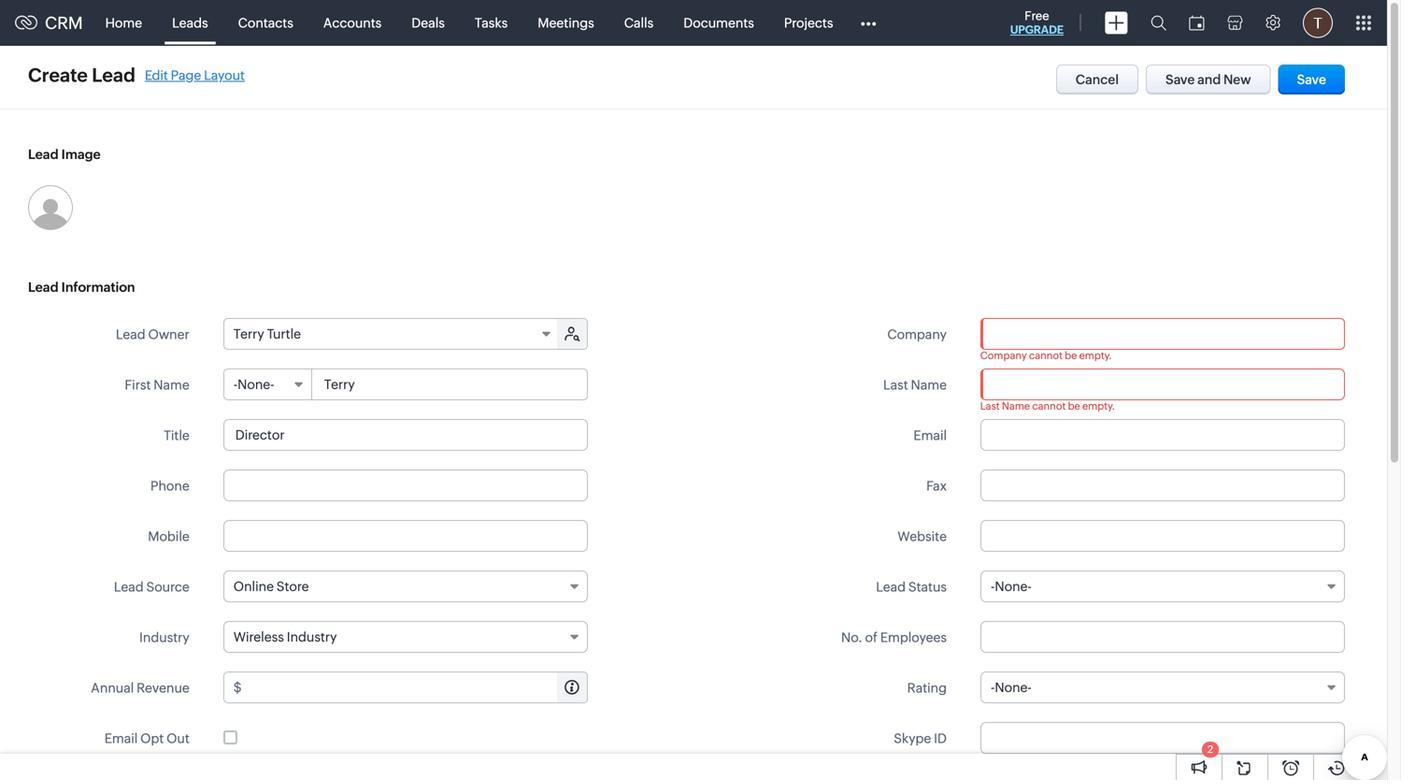 Task type: locate. For each thing, give the bounding box(es) containing it.
website
[[898, 529, 947, 544]]

search element
[[1140, 0, 1178, 46]]

1 vertical spatial -none- field
[[981, 571, 1346, 602]]

edit
[[145, 68, 168, 83]]

Wireless Industry field
[[223, 621, 588, 653]]

turtle
[[267, 326, 301, 341]]

1 vertical spatial email
[[104, 731, 138, 746]]

0 horizontal spatial save
[[1166, 72, 1196, 87]]

0 vertical spatial email
[[914, 428, 947, 443]]

name for last name
[[911, 377, 947, 392]]

none- down terry
[[238, 377, 275, 392]]

0 vertical spatial -none-
[[234, 377, 275, 392]]

lead left status
[[877, 579, 906, 594]]

- down terry
[[234, 377, 238, 392]]

-none-
[[234, 377, 275, 392], [991, 579, 1032, 594], [991, 680, 1032, 695]]

save
[[1166, 72, 1196, 87], [1298, 72, 1327, 87]]

phone
[[151, 478, 190, 493]]

upgrade
[[1011, 23, 1064, 36]]

documents link
[[669, 0, 770, 45]]

deals
[[412, 15, 445, 30]]

1 vertical spatial empty.
[[1083, 400, 1116, 412]]

-none- right rating on the right bottom of page
[[991, 680, 1032, 695]]

lead left source
[[114, 579, 144, 594]]

0 vertical spatial -none- field
[[224, 369, 312, 399]]

2 horizontal spatial name
[[1002, 400, 1031, 412]]

empty. up 'last name cannot be empty.'
[[1080, 350, 1113, 361]]

- right rating on the right bottom of page
[[991, 680, 995, 695]]

cannot
[[1030, 350, 1063, 361], [1033, 400, 1067, 412]]

1 industry from the left
[[287, 629, 337, 644]]

create menu image
[[1105, 12, 1129, 34]]

1 vertical spatial last
[[981, 400, 1000, 412]]

opt
[[140, 731, 164, 746]]

wireless
[[234, 629, 284, 644]]

1 horizontal spatial name
[[911, 377, 947, 392]]

2 vertical spatial none-
[[995, 680, 1032, 695]]

company up last name
[[888, 327, 947, 342]]

- right status
[[991, 579, 995, 594]]

save down profile element
[[1298, 72, 1327, 87]]

Online Store field
[[223, 571, 588, 602]]

id
[[934, 731, 947, 746]]

skype id
[[894, 731, 947, 746]]

search image
[[1151, 15, 1167, 31]]

1 vertical spatial -none-
[[991, 579, 1032, 594]]

cannot up 'last name cannot be empty.'
[[1030, 350, 1063, 361]]

1 save from the left
[[1166, 72, 1196, 87]]

email left opt
[[104, 731, 138, 746]]

email for email
[[914, 428, 947, 443]]

layout
[[204, 68, 245, 83]]

free
[[1025, 9, 1050, 23]]

projects
[[785, 15, 834, 30]]

save button
[[1279, 65, 1346, 94]]

leads
[[172, 15, 208, 30]]

lead status
[[877, 579, 947, 594]]

name for last name cannot be empty.
[[1002, 400, 1031, 412]]

1 vertical spatial -
[[991, 579, 995, 594]]

1 horizontal spatial email
[[914, 428, 947, 443]]

0 horizontal spatial industry
[[139, 630, 190, 645]]

-none- down terry
[[234, 377, 275, 392]]

cannot down company cannot be empty.
[[1033, 400, 1067, 412]]

status
[[909, 579, 947, 594]]

0 horizontal spatial last
[[884, 377, 909, 392]]

$
[[234, 680, 242, 695]]

lead left image
[[28, 147, 59, 162]]

image image
[[28, 185, 73, 230]]

be
[[1065, 350, 1078, 361], [1069, 400, 1081, 412]]

terry
[[234, 326, 264, 341]]

-none- right status
[[991, 579, 1032, 594]]

and
[[1198, 72, 1222, 87]]

lead for lead source
[[114, 579, 144, 594]]

1 horizontal spatial company
[[981, 350, 1028, 361]]

0 horizontal spatial name
[[154, 377, 190, 392]]

company up 'last name cannot be empty.'
[[981, 350, 1028, 361]]

skype
[[894, 731, 932, 746]]

documents
[[684, 15, 755, 30]]

terry turtle
[[234, 326, 301, 341]]

-None- field
[[224, 369, 312, 399], [981, 571, 1346, 602], [981, 672, 1346, 703]]

revenue
[[137, 680, 190, 695]]

online store
[[234, 579, 309, 594]]

2 vertical spatial -none- field
[[981, 672, 1346, 703]]

accounts link
[[308, 0, 397, 45]]

company for company cannot be empty.
[[981, 350, 1028, 361]]

last
[[884, 377, 909, 392], [981, 400, 1000, 412]]

0 vertical spatial cannot
[[1030, 350, 1063, 361]]

none- for rating
[[995, 680, 1032, 695]]

no.
[[842, 630, 863, 645]]

none-
[[238, 377, 275, 392], [995, 579, 1032, 594], [995, 680, 1032, 695]]

none- right rating on the right bottom of page
[[995, 680, 1032, 695]]

first
[[125, 377, 151, 392]]

2 vertical spatial -none-
[[991, 680, 1032, 695]]

1 horizontal spatial industry
[[287, 629, 337, 644]]

save inside save button
[[1298, 72, 1327, 87]]

lead left the edit
[[92, 65, 135, 86]]

save left and
[[1166, 72, 1196, 87]]

company
[[888, 327, 947, 342], [981, 350, 1028, 361]]

industry right wireless
[[287, 629, 337, 644]]

calls
[[624, 15, 654, 30]]

Other Modules field
[[849, 8, 889, 38]]

name for first name
[[154, 377, 190, 392]]

email up fax
[[914, 428, 947, 443]]

empty. down company cannot be empty.
[[1083, 400, 1116, 412]]

1 horizontal spatial save
[[1298, 72, 1327, 87]]

None text field
[[981, 419, 1346, 451], [981, 621, 1346, 653], [245, 672, 587, 702], [981, 722, 1346, 754], [981, 419, 1346, 451], [981, 621, 1346, 653], [245, 672, 587, 702], [981, 722, 1346, 754]]

lead image
[[28, 147, 101, 162]]

empty.
[[1080, 350, 1113, 361], [1083, 400, 1116, 412]]

industry up revenue
[[139, 630, 190, 645]]

lead source
[[114, 579, 190, 594]]

1 vertical spatial none-
[[995, 579, 1032, 594]]

- for lead status
[[991, 579, 995, 594]]

email for email opt out
[[104, 731, 138, 746]]

0 horizontal spatial email
[[104, 731, 138, 746]]

lead left owner
[[116, 327, 146, 342]]

home link
[[90, 0, 157, 45]]

information
[[61, 280, 135, 295]]

lead for lead image
[[28, 147, 59, 162]]

0 horizontal spatial company
[[888, 327, 947, 342]]

projects link
[[770, 0, 849, 45]]

industry inside wireless industry field
[[287, 629, 337, 644]]

1 vertical spatial be
[[1069, 400, 1081, 412]]

save inside the save and new button
[[1166, 72, 1196, 87]]

None text field
[[982, 319, 1345, 349], [981, 368, 1346, 400], [313, 369, 587, 399], [223, 419, 588, 451], [223, 470, 588, 501], [981, 470, 1346, 501], [223, 520, 588, 552], [981, 520, 1346, 552], [982, 319, 1345, 349], [981, 368, 1346, 400], [313, 369, 587, 399], [223, 419, 588, 451], [223, 470, 588, 501], [981, 470, 1346, 501], [223, 520, 588, 552], [981, 520, 1346, 552]]

2
[[1208, 744, 1214, 755]]

tasks
[[475, 15, 508, 30]]

be down company cannot be empty.
[[1069, 400, 1081, 412]]

0 vertical spatial last
[[884, 377, 909, 392]]

lead left 'information'
[[28, 280, 59, 295]]

1 horizontal spatial last
[[981, 400, 1000, 412]]

create
[[28, 65, 88, 86]]

None field
[[982, 319, 1345, 349]]

1 vertical spatial company
[[981, 350, 1028, 361]]

deals link
[[397, 0, 460, 45]]

be up 'last name cannot be empty.'
[[1065, 350, 1078, 361]]

meetings link
[[523, 0, 610, 45]]

industry
[[287, 629, 337, 644], [139, 630, 190, 645]]

last name cannot be empty.
[[981, 400, 1116, 412]]

2 save from the left
[[1298, 72, 1327, 87]]

-none- for rating
[[991, 680, 1032, 695]]

0 vertical spatial company
[[888, 327, 947, 342]]

name
[[154, 377, 190, 392], [911, 377, 947, 392], [1002, 400, 1031, 412]]

company cannot be empty.
[[981, 350, 1113, 361]]

none- right status
[[995, 579, 1032, 594]]

of
[[866, 630, 878, 645]]

source
[[146, 579, 190, 594]]

lead
[[92, 65, 135, 86], [28, 147, 59, 162], [28, 280, 59, 295], [116, 327, 146, 342], [114, 579, 144, 594], [877, 579, 906, 594]]

-
[[234, 377, 238, 392], [991, 579, 995, 594], [991, 680, 995, 695]]

email
[[914, 428, 947, 443], [104, 731, 138, 746]]

2 vertical spatial -
[[991, 680, 995, 695]]



Task type: vqa. For each thing, say whether or not it's contained in the screenshot.
Upgrade
yes



Task type: describe. For each thing, give the bounding box(es) containing it.
meetings
[[538, 15, 595, 30]]

accounts
[[323, 15, 382, 30]]

online
[[234, 579, 274, 594]]

no. of employees
[[842, 630, 947, 645]]

save for save and new
[[1166, 72, 1196, 87]]

annual
[[91, 680, 134, 695]]

save and new
[[1166, 72, 1252, 87]]

leads link
[[157, 0, 223, 45]]

owner
[[148, 327, 190, 342]]

email opt out
[[104, 731, 190, 746]]

out
[[167, 731, 190, 746]]

calendar image
[[1190, 15, 1206, 30]]

- for rating
[[991, 680, 995, 695]]

new
[[1224, 72, 1252, 87]]

lead for lead owner
[[116, 327, 146, 342]]

home
[[105, 15, 142, 30]]

-none- field for rating
[[981, 672, 1346, 703]]

title
[[164, 428, 190, 443]]

0 vertical spatial empty.
[[1080, 350, 1113, 361]]

save for save
[[1298, 72, 1327, 87]]

crm link
[[15, 13, 83, 33]]

-none- field for lead status
[[981, 571, 1346, 602]]

last name
[[884, 377, 947, 392]]

edit page layout link
[[145, 68, 245, 83]]

image
[[61, 147, 101, 162]]

cancel button
[[1057, 65, 1139, 94]]

calls link
[[610, 0, 669, 45]]

0 vertical spatial -
[[234, 377, 238, 392]]

save and new button
[[1147, 65, 1272, 94]]

create menu element
[[1094, 0, 1140, 45]]

Terry Turtle field
[[224, 319, 559, 349]]

employees
[[881, 630, 947, 645]]

cancel
[[1076, 72, 1120, 87]]

lead information
[[28, 280, 135, 295]]

tasks link
[[460, 0, 523, 45]]

create lead edit page layout
[[28, 65, 245, 86]]

last for last name cannot be empty.
[[981, 400, 1000, 412]]

company for company
[[888, 327, 947, 342]]

none- for lead status
[[995, 579, 1032, 594]]

2 industry from the left
[[139, 630, 190, 645]]

profile element
[[1293, 0, 1345, 45]]

rating
[[908, 680, 947, 695]]

page
[[171, 68, 201, 83]]

mobile
[[148, 529, 190, 544]]

lead for lead status
[[877, 579, 906, 594]]

store
[[277, 579, 309, 594]]

first name
[[125, 377, 190, 392]]

lead owner
[[116, 327, 190, 342]]

profile image
[[1304, 8, 1334, 38]]

contacts link
[[223, 0, 308, 45]]

1 vertical spatial cannot
[[1033, 400, 1067, 412]]

last for last name
[[884, 377, 909, 392]]

lead for lead information
[[28, 280, 59, 295]]

contacts
[[238, 15, 294, 30]]

fax
[[927, 478, 947, 493]]

-none- for lead status
[[991, 579, 1032, 594]]

free upgrade
[[1011, 9, 1064, 36]]

crm
[[45, 13, 83, 33]]

0 vertical spatial be
[[1065, 350, 1078, 361]]

wireless industry
[[234, 629, 337, 644]]

annual revenue
[[91, 680, 190, 695]]

0 vertical spatial none-
[[238, 377, 275, 392]]



